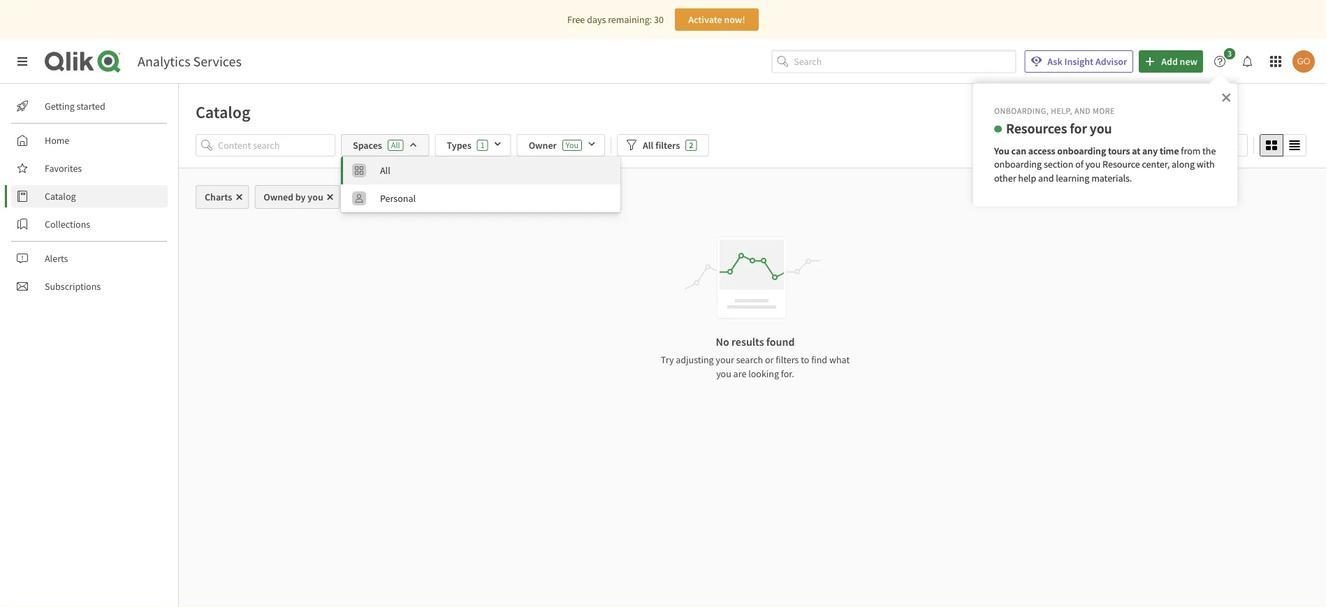 Task type: describe. For each thing, give the bounding box(es) containing it.
and inside from the onboarding section of you resource center, along with other help and learning materials.
[[1038, 172, 1054, 184]]

all link
[[341, 157, 620, 184]]

charts button
[[196, 185, 249, 209]]

subscriptions
[[45, 280, 101, 293]]

owned by you button
[[255, 185, 340, 209]]

learning
[[1056, 172, 1089, 184]]

activate now!
[[688, 13, 745, 26]]

for
[[1070, 120, 1087, 137]]

days
[[587, 13, 606, 26]]

time
[[1160, 144, 1179, 157]]

0 vertical spatial onboarding
[[1057, 144, 1106, 157]]

× button
[[1221, 87, 1231, 106]]

no
[[716, 335, 729, 349]]

collections link
[[11, 213, 168, 235]]

along
[[1172, 158, 1195, 171]]

alerts
[[45, 252, 68, 265]]

types
[[447, 139, 471, 152]]

onboarding, help, and more
[[994, 105, 1115, 116]]

recently
[[1168, 139, 1203, 152]]

Content search text field
[[218, 134, 335, 157]]

other
[[994, 172, 1016, 184]]

you can access onboarding tours at any time
[[994, 144, 1179, 157]]

searchbar element
[[772, 50, 1016, 73]]

3 button
[[1209, 48, 1239, 73]]

center,
[[1142, 158, 1170, 171]]

collections
[[45, 218, 90, 231]]

owned
[[264, 191, 293, 203]]

analytics
[[138, 53, 190, 70]]

close sidebar menu image
[[17, 56, 28, 67]]

onboarding inside from the onboarding section of you resource center, along with other help and learning materials.
[[994, 158, 1042, 171]]

access
[[1028, 144, 1055, 157]]

activate
[[688, 13, 722, 26]]

help,
[[1051, 105, 1072, 116]]

charts
[[205, 191, 232, 203]]

tours
[[1108, 144, 1130, 157]]

add
[[1161, 55, 1178, 68]]

try
[[661, 354, 674, 366]]

resources for you
[[1006, 120, 1112, 137]]

× dialog
[[973, 83, 1238, 207]]

owner
[[529, 139, 557, 152]]

ask
[[1048, 55, 1062, 68]]

owned by you
[[264, 191, 323, 203]]

you inside no results found try adjusting your search or filters to find what you are looking for.
[[716, 367, 731, 380]]

all for the all element
[[380, 164, 390, 177]]

services
[[193, 53, 242, 70]]

find
[[811, 354, 827, 366]]

insight
[[1064, 55, 1094, 68]]

materials.
[[1091, 172, 1132, 184]]

Recently used field
[[1159, 134, 1248, 157]]

what
[[829, 354, 850, 366]]

filters inside no results found try adjusting your search or filters to find what you are looking for.
[[776, 354, 799, 366]]

1 horizontal spatial and
[[1074, 105, 1091, 116]]

results
[[732, 335, 764, 349]]

analytics services
[[138, 53, 242, 70]]

recently used
[[1168, 139, 1225, 152]]

the
[[1202, 144, 1216, 157]]

navigation pane element
[[0, 89, 178, 303]]

free
[[567, 13, 585, 26]]

2
[[689, 140, 693, 151]]

clear
[[357, 191, 379, 203]]

filters region
[[179, 131, 1326, 212]]

personal
[[380, 192, 416, 205]]

getting started link
[[11, 95, 168, 117]]

alerts link
[[11, 247, 168, 270]]

started
[[77, 100, 105, 112]]

gary orlando image
[[1293, 50, 1315, 73]]

all element
[[380, 164, 612, 177]]

remaining:
[[608, 13, 652, 26]]

getting
[[45, 100, 75, 112]]

are
[[733, 367, 746, 380]]

resource
[[1103, 158, 1140, 171]]

or
[[765, 354, 774, 366]]

getting started
[[45, 100, 105, 112]]

search
[[736, 354, 763, 366]]

activate now! link
[[675, 8, 759, 31]]

×
[[1221, 87, 1231, 106]]

by
[[295, 191, 306, 203]]

add new
[[1161, 55, 1198, 68]]



Task type: locate. For each thing, give the bounding box(es) containing it.
you down your
[[716, 367, 731, 380]]

catalog down services
[[196, 101, 250, 122]]

Search text field
[[794, 50, 1016, 73]]

1 horizontal spatial onboarding
[[1057, 144, 1106, 157]]

new
[[1180, 55, 1198, 68]]

home
[[45, 134, 69, 147]]

30
[[654, 13, 664, 26]]

you for you
[[566, 140, 578, 151]]

onboarding,
[[994, 105, 1049, 116]]

spaces
[[353, 139, 382, 152]]

1
[[480, 140, 485, 151]]

ask insight advisor button
[[1024, 50, 1133, 73]]

more
[[1093, 105, 1115, 116]]

resources
[[1006, 120, 1067, 137]]

no results found try adjusting your search or filters to find what you are looking for.
[[661, 335, 850, 380]]

and down section
[[1038, 172, 1054, 184]]

any
[[1142, 144, 1158, 157]]

you inside button
[[308, 191, 323, 203]]

catalog inside catalog 'link'
[[45, 190, 76, 203]]

you
[[1090, 120, 1112, 137], [1085, 158, 1101, 171], [308, 191, 323, 203], [716, 367, 731, 380]]

add new button
[[1139, 50, 1203, 73]]

1 horizontal spatial filters
[[776, 354, 799, 366]]

can
[[1011, 144, 1026, 157]]

you down more
[[1090, 120, 1112, 137]]

all for all filters
[[643, 139, 654, 152]]

0 vertical spatial catalog
[[196, 101, 250, 122]]

you right owner at the left
[[566, 140, 578, 151]]

of
[[1075, 158, 1084, 171]]

onboarding up of at the right top of the page
[[1057, 144, 1106, 157]]

3
[[1227, 48, 1232, 59]]

section
[[1044, 158, 1073, 171]]

adjusting
[[676, 354, 714, 366]]

advisor
[[1095, 55, 1127, 68]]

onboarding
[[1057, 144, 1106, 157], [994, 158, 1042, 171]]

all left 2 at the top
[[643, 139, 654, 152]]

home link
[[11, 129, 168, 152]]

menu inside filters region
[[341, 157, 620, 212]]

all filters
[[643, 139, 680, 152]]

0 horizontal spatial you
[[566, 140, 578, 151]]

help
[[1018, 172, 1036, 184]]

catalog
[[196, 101, 250, 122], [45, 190, 76, 203]]

clear all
[[357, 191, 391, 203]]

to
[[801, 354, 809, 366]]

personal link
[[341, 184, 620, 212]]

0 horizontal spatial and
[[1038, 172, 1054, 184]]

0 horizontal spatial filters
[[655, 139, 680, 152]]

1 horizontal spatial you
[[994, 144, 1009, 157]]

at
[[1132, 144, 1140, 157]]

personal element
[[380, 192, 612, 205]]

switch view group
[[1260, 134, 1307, 157]]

filters left 2 at the top
[[655, 139, 680, 152]]

and
[[1074, 105, 1091, 116], [1038, 172, 1054, 184]]

from
[[1181, 144, 1201, 157]]

for.
[[781, 367, 794, 380]]

ask insight advisor
[[1048, 55, 1127, 68]]

1 vertical spatial filters
[[776, 354, 799, 366]]

you for you can access onboarding tours at any time
[[994, 144, 1009, 157]]

2 horizontal spatial all
[[643, 139, 654, 152]]

from the onboarding section of you resource center, along with other help and learning materials.
[[994, 144, 1218, 184]]

you
[[566, 140, 578, 151], [994, 144, 1009, 157]]

menu
[[341, 157, 620, 212]]

0 horizontal spatial all
[[380, 164, 390, 177]]

all up all
[[380, 164, 390, 177]]

catalog link
[[11, 185, 168, 208]]

0 vertical spatial and
[[1074, 105, 1091, 116]]

you inside filters region
[[566, 140, 578, 151]]

0 horizontal spatial onboarding
[[994, 158, 1042, 171]]

filters inside region
[[655, 139, 680, 152]]

you left the can
[[994, 144, 1009, 157]]

catalog down favorites
[[45, 190, 76, 203]]

1 horizontal spatial all
[[391, 140, 400, 151]]

menu containing all
[[341, 157, 620, 212]]

now!
[[724, 13, 745, 26]]

onboarding down the can
[[994, 158, 1042, 171]]

favorites
[[45, 162, 82, 175]]

with
[[1197, 158, 1215, 171]]

filters up "for."
[[776, 354, 799, 366]]

1 vertical spatial and
[[1038, 172, 1054, 184]]

clear all button
[[346, 185, 402, 209]]

found
[[766, 335, 795, 349]]

1 vertical spatial onboarding
[[994, 158, 1042, 171]]

you inside × dialog
[[994, 144, 1009, 157]]

free days remaining: 30
[[567, 13, 664, 26]]

favorites link
[[11, 157, 168, 180]]

you right of at the right top of the page
[[1085, 158, 1101, 171]]

used
[[1205, 139, 1225, 152]]

subscriptions link
[[11, 275, 168, 298]]

you inside from the onboarding section of you resource center, along with other help and learning materials.
[[1085, 158, 1101, 171]]

all right spaces
[[391, 140, 400, 151]]

0 vertical spatial filters
[[655, 139, 680, 152]]

you right 'by'
[[308, 191, 323, 203]]

and up for
[[1074, 105, 1091, 116]]

0 horizontal spatial catalog
[[45, 190, 76, 203]]

filters
[[655, 139, 680, 152], [776, 354, 799, 366]]

1 horizontal spatial catalog
[[196, 101, 250, 122]]

all inside menu
[[380, 164, 390, 177]]

your
[[716, 354, 734, 366]]

all
[[381, 191, 391, 203]]

analytics services element
[[138, 53, 242, 70]]

looking
[[748, 367, 779, 380]]

1 vertical spatial catalog
[[45, 190, 76, 203]]



Task type: vqa. For each thing, say whether or not it's contained in the screenshot.
Preferred language
no



